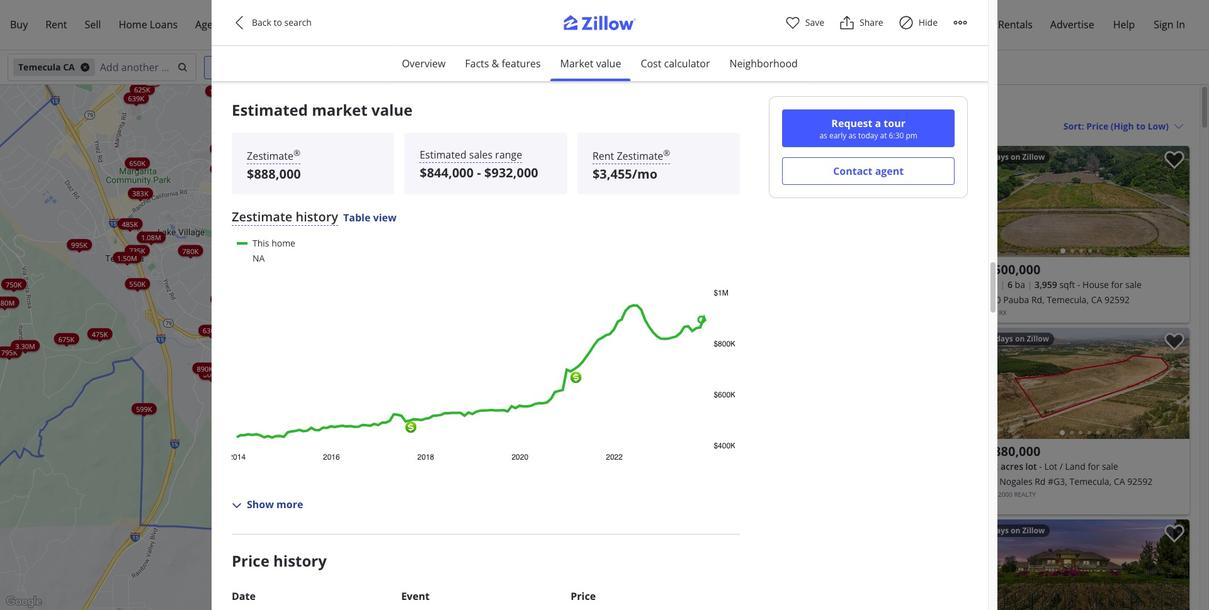 Task type: vqa. For each thing, say whether or not it's contained in the screenshot.
YES in the hoa has hoa : yes hoa fee : $40 monthly amenities included : call for rules association name : redhawk
no



Task type: describe. For each thing, give the bounding box(es) containing it.
1.07m link
[[352, 189, 381, 200]]

chevron right image for 80 days on zillow
[[944, 194, 959, 209]]

635k for leftmost 635k link
[[255, 240, 271, 249]]

1 vertical spatial chevron down image
[[1174, 121, 1184, 131]]

630k
[[203, 326, 219, 335]]

temecula for temecula ca
[[18, 61, 61, 73]]

1.08m link
[[137, 232, 166, 243]]

to inside . zillow does not endorse any real estate professionals. we may share information about your recent and future site activity with your agent to help them understand what you're looking for in a home.
[[333, 51, 339, 60]]

chevron right image for 68 days on zillow
[[1168, 568, 1183, 583]]

google image
[[3, 595, 45, 611]]

5.88m link
[[521, 82, 550, 93]]

92592 inside 0 los nogales rd #g3, temecula, ca 92592 remax 2000 realty
[[1127, 476, 1153, 488]]

rates
[[274, 41, 289, 50]]

1.90m
[[288, 185, 308, 195]]

temecula for temecula ca luxury homes
[[749, 97, 808, 114]]

39100 pauba rd, temecula, ca 92592 link
[[976, 293, 1185, 308]]

zestimate ®
[[247, 147, 300, 163]]

92592 inside 39100 pauba rd, temecula, ca 92592 realty rx
[[1105, 294, 1130, 306]]

property images, use arrow keys to navigate, image 1 of 21 group
[[747, 146, 966, 258]]

manage rentals
[[958, 18, 1033, 31]]

lot
[[1026, 461, 1037, 473]]

615k
[[261, 244, 277, 253]]

780k inside 3d tour 780k
[[271, 161, 287, 170]]

advertise link
[[1042, 10, 1103, 40]]

search
[[284, 16, 312, 28]]

estate
[[527, 41, 545, 50]]

and inside may call/text you about your inquiry, which may involve use of automated means and prerecorded/artificial voices. you don't need to consent as a condition of buying any property, goods or services. message/data rates may apply. you also agree to our
[[386, 31, 397, 40]]

remax
[[976, 491, 997, 499]]

2 horizontal spatial of
[[605, 31, 611, 40]]

zillow for 80 days on zillow
[[799, 152, 821, 162]]

$3,455 /mo
[[593, 166, 658, 183]]

- for $5,880,000
[[1039, 461, 1042, 473]]

zillow up "voices."
[[459, 20, 476, 29]]

land
[[1065, 461, 1086, 473]]

zillow for 490 days on zillow
[[1027, 334, 1049, 344]]

and inside . zillow does not endorse any real estate professionals. we may share information about your recent and future site activity with your agent to help them understand what you're looking for in a home.
[[723, 41, 735, 50]]

on for 68
[[1011, 526, 1021, 537]]

save this home image
[[941, 151, 961, 170]]

0 horizontal spatial chevron down image
[[232, 501, 242, 511]]

on for 80
[[787, 152, 797, 162]]

neighborhood button
[[719, 46, 808, 81]]

0 horizontal spatial chevron left image
[[232, 15, 247, 30]]

39100 pauba rd, temecula, ca 92592 image
[[971, 146, 1190, 258]]

call/text
[[648, 20, 671, 29]]

share
[[614, 41, 631, 50]]

price for price history
[[232, 551, 269, 572]]

$5,880,000 48.52 acres lot - lot / land for sale
[[976, 443, 1118, 473]]

terms
[[388, 41, 407, 50]]

finder
[[225, 18, 253, 31]]

rent for rent
[[45, 18, 67, 31]]

about inside . zillow does not endorse any real estate professionals. we may share information about your recent and future site activity with your agent to help them understand what you're looking for in a home.
[[669, 41, 686, 50]]

this home
[[253, 237, 295, 249]]

luxury
[[831, 97, 873, 114]]

value inside button
[[596, 57, 621, 71]]

485k link
[[117, 218, 142, 230]]

sale inside "$5,880,000 48.52 acres lot - lot / land for sale"
[[1102, 461, 1118, 473]]

1 vertical spatial 550k link
[[125, 278, 150, 290]]

hide image
[[899, 15, 914, 30]]

on for 490
[[1015, 334, 1025, 344]]

1 vertical spatial -
[[1078, 279, 1080, 291]]

message/data
[[232, 41, 273, 50]]

475k link
[[87, 328, 112, 340]]

640k link
[[264, 113, 289, 124]]

buy
[[10, 18, 28, 31]]

/
[[1060, 461, 1063, 473]]

not
[[465, 41, 475, 50]]

new for 509k
[[235, 127, 245, 133]]

market value button
[[550, 46, 631, 81]]

0 horizontal spatial 800k link
[[199, 369, 224, 380]]

1 horizontal spatial 635k link
[[290, 248, 315, 259]]

0 vertical spatial 550k
[[279, 210, 295, 219]]

chevron right image for 490 days on zillow
[[1168, 376, 1183, 391]]

help
[[341, 51, 354, 60]]

0 horizontal spatial 550k
[[129, 279, 145, 289]]

zestimate for ®
[[247, 150, 293, 163]]

0 horizontal spatial of
[[323, 31, 329, 40]]

zillow inside . zillow does not endorse any real estate professionals. we may share information about your recent and future site activity with your agent to help them understand what you're looking for in a home.
[[430, 41, 447, 50]]

a inside may call/text you about your inquiry, which may involve use of automated means and prerecorded/artificial voices. you don't need to consent as a condition of buying any property, goods or services. message/data rates may apply. you also agree to our
[[571, 31, 574, 40]]

$844,000
[[420, 164, 474, 181]]

sqft
[[1060, 279, 1075, 291]]

use
[[416, 41, 427, 50]]

2 horizontal spatial for
[[1111, 279, 1123, 291]]

days for 68
[[991, 526, 1009, 537]]

bds
[[983, 279, 998, 291]]

endorse
[[476, 41, 501, 50]]

filters element
[[0, 50, 1209, 85]]

with
[[286, 51, 298, 60]]

6
[[1008, 279, 1013, 291]]

goods
[[675, 31, 693, 40]]

0 horizontal spatial 625k
[[134, 84, 150, 94]]

0 vertical spatial you
[[484, 31, 495, 40]]

home.
[[490, 51, 508, 60]]

1 vertical spatial 1.50m link
[[113, 252, 142, 263]]

results
[[767, 120, 796, 132]]

new for 615k
[[274, 238, 284, 244]]

0 horizontal spatial 780k
[[182, 246, 198, 255]]

condition
[[576, 31, 603, 40]]

new 615k
[[261, 238, 284, 253]]

490
[[981, 334, 994, 344]]

795k
[[1, 348, 17, 357]]

0 los nogales rd #g3, temecula, ca 92592 image
[[971, 328, 1190, 440]]

history for price
[[273, 551, 327, 572]]

68
[[981, 526, 990, 537]]

3.10m link
[[360, 137, 389, 148]]

sign
[[1154, 18, 1174, 31]]

on for 41
[[1011, 152, 1021, 162]]

4 units
[[230, 149, 252, 159]]

0 horizontal spatial 635k link
[[251, 239, 276, 250]]

845k link
[[292, 422, 317, 433]]

0 horizontal spatial contact
[[267, 20, 290, 29]]

2.85m
[[400, 191, 420, 200]]

advertise
[[1050, 18, 1094, 31]]

5.20m
[[467, 192, 487, 202]]

ca inside 'filters' element
[[63, 61, 75, 73]]

#g3,
[[1048, 476, 1067, 488]]

contact inside button
[[833, 164, 873, 178]]

price history
[[232, 551, 327, 572]]

995k
[[71, 240, 87, 249]]

41 days on zillow
[[981, 152, 1045, 162]]

1.50m for bottom 1.50m link
[[117, 253, 137, 262]]

0
[[976, 476, 981, 488]]

chevron down image inside 'filters' element
[[625, 62, 635, 72]]

information
[[633, 41, 667, 50]]

share image
[[840, 15, 855, 30]]

48.52
[[976, 461, 998, 473]]

rd,
[[1032, 294, 1045, 306]]

1 you from the left
[[311, 20, 322, 29]]

save button
[[785, 15, 824, 30]]

1 horizontal spatial 800k link
[[355, 204, 380, 215]]

485k
[[122, 219, 138, 229]]

0 horizontal spatial your
[[300, 51, 313, 60]]

68 days on zillow
[[981, 526, 1045, 537]]

show more
[[247, 498, 303, 512]]

to right back
[[274, 16, 282, 28]]

range
[[495, 148, 522, 162]]

rentals
[[998, 18, 1033, 31]]

zestimate for history
[[232, 209, 292, 226]]

need
[[513, 31, 528, 40]]

main navigation
[[0, 0, 1209, 50]]

future
[[232, 51, 250, 60]]

agent right buyer's
[[395, 20, 412, 29]]

sign in
[[1154, 18, 1185, 31]]

1 , from the left
[[308, 20, 310, 29]]

a inside request a tour as early as today at 6:30 pm
[[875, 117, 881, 130]]

back to search link
[[232, 15, 326, 30]]

save this home image for $5,880,000
[[1164, 333, 1185, 352]]

ca left luxury
[[811, 97, 828, 114]]

0 horizontal spatial value
[[371, 100, 413, 120]]

price for price
[[571, 590, 596, 604]]

3d
[[275, 156, 281, 161]]

may down involve
[[291, 41, 303, 50]]

180k link
[[218, 147, 243, 159]]

market
[[560, 57, 594, 71]]

prerecorded/artificial
[[399, 31, 461, 40]]

view
[[373, 211, 397, 225]]

sell
[[85, 18, 101, 31]]

0 vertical spatial sale
[[1125, 279, 1142, 291]]

and up the consent
[[547, 20, 559, 29]]

$9,500,000
[[976, 261, 1041, 278]]

0 horizontal spatial you
[[324, 41, 335, 50]]

1 horizontal spatial your
[[688, 41, 701, 50]]

® inside zestimate ®
[[293, 147, 300, 159]]

129 results
[[749, 120, 796, 132]]

- for estimated
[[477, 164, 481, 181]]

rx
[[999, 309, 1007, 317]]

buying
[[613, 31, 632, 40]]

ca inside 0 los nogales rd #g3, temecula, ca 92592 remax 2000 realty
[[1114, 476, 1125, 488]]

new 509k
[[222, 127, 245, 142]]

645k link
[[624, 126, 649, 138]]



Task type: locate. For each thing, give the bounding box(es) containing it.
as up professionals. at the top of page
[[562, 31, 569, 40]]

750k
[[6, 280, 22, 289]]

your up "services."
[[704, 20, 718, 29]]

1 horizontal spatial 625k
[[260, 260, 277, 269]]

1 vertical spatial contact
[[833, 164, 873, 178]]

may call/text you about your inquiry, which may involve use of automated means and prerecorded/artificial voices. you don't need to consent as a condition of buying any property, goods or services. message/data rates may apply. you also agree to our
[[232, 20, 727, 50]]

what
[[408, 51, 423, 60]]

manage
[[958, 18, 996, 31]]

property images, use arrow keys to navigate, image 1 of 41 group
[[971, 146, 1190, 261]]

zillow right .
[[430, 41, 447, 50]]

of
[[323, 31, 329, 40], [605, 31, 611, 40], [408, 41, 414, 50]]

realty inside 39100 pauba rd, temecula, ca 92592 realty rx
[[976, 309, 997, 317]]

0 horizontal spatial 1.50m
[[117, 253, 137, 262]]

550k down the 735k
[[129, 279, 145, 289]]

2.85m link
[[396, 190, 424, 201]]

1.90m link
[[284, 185, 313, 196]]

41
[[981, 152, 990, 162]]

6 ba
[[1008, 279, 1025, 291]]

show
[[247, 498, 274, 512]]

a up professionals. at the top of page
[[571, 31, 574, 40]]

1 horizontal spatial chevron down image
[[549, 62, 559, 72]]

1 vertical spatial for
[[1111, 279, 1123, 291]]

0 vertical spatial 1.50m link
[[205, 85, 234, 97]]

temecula, inside 0 los nogales rd #g3, temecula, ca 92592 remax 2000 realty
[[1070, 476, 1112, 488]]

1 vertical spatial 550k
[[129, 279, 145, 289]]

0 vertical spatial 625k
[[134, 84, 150, 94]]

1 vertical spatial 625k link
[[256, 259, 281, 270]]

1 vertical spatial temecula,
[[1070, 476, 1112, 488]]

ca
[[63, 61, 75, 73], [811, 97, 828, 114], [1091, 294, 1102, 306], [1114, 476, 1125, 488]]

loans
[[150, 18, 178, 31]]

599k link
[[132, 403, 157, 415]]

you inside may call/text you about your inquiry, which may involve use of automated means and prerecorded/artificial voices. you don't need to consent as a condition of buying any property, goods or services. message/data rates may apply. you also agree to our
[[673, 20, 684, 29]]

1 horizontal spatial ®
[[663, 147, 670, 159]]

may inside . zillow does not endorse any real estate professionals. we may share information about your recent and future site activity with your agent to help them understand what you're looking for in a home.
[[600, 41, 613, 50]]

temecula, down "land"
[[1070, 476, 1112, 488]]

1 chevron right image from the top
[[1168, 194, 1183, 209]]

0 horizontal spatial chevron right image
[[944, 194, 959, 209]]

zestimate up the this
[[232, 209, 292, 226]]

1 horizontal spatial agree
[[427, 20, 444, 29]]

sign in link
[[1145, 10, 1194, 40]]

$888,000
[[247, 166, 301, 183]]

map
[[560, 603, 573, 610]]

0 vertical spatial rent
[[45, 18, 67, 31]]

750k link
[[1, 279, 26, 290]]

1 horizontal spatial ,
[[412, 20, 413, 29]]

rent up $3,455
[[593, 150, 614, 163]]

on right 41
[[1011, 152, 1021, 162]]

share
[[860, 16, 883, 28]]

chevron right image
[[944, 194, 959, 209], [1168, 376, 1183, 391]]

pressing
[[241, 20, 265, 29]]

a inside . zillow does not endorse any real estate professionals. we may share information about your recent and future site activity with your agent to help them understand what you're looking for in a home.
[[484, 51, 488, 60]]

2 chevron right image from the top
[[1168, 568, 1183, 583]]

to left our
[[369, 41, 375, 50]]

main content containing temecula ca luxury homes
[[737, 85, 1200, 611]]

0 horizontal spatial 800k
[[203, 370, 219, 379]]

temecula left remove tag image
[[18, 61, 61, 73]]

a left tour
[[875, 117, 881, 130]]

days for 41
[[991, 152, 1009, 162]]

chevron right image for 41 days on zillow
[[1168, 194, 1183, 209]]

may up the rates
[[274, 31, 287, 40]]

1 horizontal spatial 1.50m link
[[205, 85, 234, 97]]

about down goods
[[669, 41, 686, 50]]

0 vertical spatial chevron right image
[[1168, 194, 1183, 209]]

chevron right image inside property images, use arrow keys to navigate, image 1 of 5 group
[[1168, 376, 1183, 391]]

- right lot
[[1039, 461, 1042, 473]]

1 vertical spatial chevron right image
[[1168, 568, 1183, 583]]

1.50m link down future
[[205, 85, 234, 97]]

sell link
[[76, 10, 110, 40]]

0 vertical spatial history
[[296, 209, 338, 226]]

36400 de portola rd, temecula, ca 92592 image
[[747, 146, 966, 258]]

- inside estimated sales range $844,000 - $932,000
[[477, 164, 481, 181]]

history down more
[[273, 551, 327, 572]]

rent left sell at the top left
[[45, 18, 67, 31]]

1 vertical spatial 625k
[[260, 260, 277, 269]]

days right 68
[[991, 526, 1009, 537]]

estimated inside estimated sales range $844,000 - $932,000
[[420, 148, 467, 162]]

you up 'use'
[[311, 20, 322, 29]]

your inside may call/text you about your inquiry, which may involve use of automated means and prerecorded/artificial voices. you don't need to consent as a condition of buying any property, goods or services. message/data rates may apply. you also agree to our
[[704, 20, 718, 29]]

recent
[[703, 41, 722, 50]]

contact down the early
[[833, 164, 873, 178]]

1 horizontal spatial chevron left image
[[977, 568, 992, 583]]

agent inside . zillow does not endorse any real estate professionals. we may share information about your recent and future site activity with your agent to help them understand what you're looking for in a home.
[[315, 51, 332, 60]]

chevron right image
[[1168, 194, 1183, 209], [1168, 568, 1183, 583]]

890k
[[197, 364, 213, 373]]

3,959 sqft
[[1035, 279, 1075, 291]]

rent inside rent zestimate ®
[[593, 150, 614, 163]]

estimated up new 509k
[[232, 100, 308, 120]]

1 horizontal spatial of
[[408, 41, 414, 50]]

- right the sqft
[[1078, 279, 1080, 291]]

$932,000
[[484, 164, 538, 181]]

1 horizontal spatial contact
[[833, 164, 873, 178]]

3 you from the left
[[673, 20, 684, 29]]

zillow right 68
[[1022, 526, 1045, 537]]

units
[[236, 149, 252, 159]]

0 vertical spatial chevron down image
[[549, 62, 559, 72]]

map region
[[0, 48, 896, 611]]

neighborhood
[[730, 57, 798, 71]]

may left 'call/text'
[[634, 20, 646, 29]]

you left also
[[324, 41, 335, 50]]

3 save this home image from the top
[[1164, 525, 1185, 544]]

0 horizontal spatial 1.50m link
[[113, 252, 142, 263]]

1m link
[[478, 128, 497, 140]]

realty down "39100"
[[976, 309, 997, 317]]

realty inside 0 los nogales rd #g3, temecula, ca 92592 remax 2000 realty
[[1014, 491, 1036, 499]]

for inside . zillow does not endorse any real estate professionals. we may share information about your recent and future site activity with your agent to help them understand what you're looking for in a home.
[[467, 51, 476, 60]]

1.50m down 1.08m link
[[117, 253, 137, 262]]

® inside rent zestimate ®
[[663, 147, 670, 159]]

1 vertical spatial save this home image
[[1164, 333, 1185, 352]]

0 vertical spatial your
[[704, 20, 718, 29]]

1 vertical spatial rent
[[593, 150, 614, 163]]

0 vertical spatial 550k link
[[275, 209, 300, 220]]

for left in
[[467, 51, 476, 60]]

chevron left image down 41
[[977, 194, 992, 209]]

history for zestimate
[[296, 209, 338, 226]]

0 horizontal spatial for
[[467, 51, 476, 60]]

0 vertical spatial chevron right image
[[944, 194, 959, 209]]

1 horizontal spatial estimated
[[420, 148, 467, 162]]

main content
[[737, 85, 1200, 611]]

price left google
[[571, 590, 596, 604]]

site
[[252, 51, 262, 60]]

1 horizontal spatial you
[[484, 31, 495, 40]]

of left buying at the top right
[[605, 31, 611, 40]]

0 vertical spatial value
[[596, 57, 621, 71]]

2 save this home image from the top
[[1164, 333, 1185, 352]]

0 vertical spatial agree
[[427, 20, 444, 29]]

agree up prerecorded/artificial
[[427, 20, 444, 29]]

2 ® from the left
[[663, 147, 670, 159]]

agree up them
[[351, 41, 367, 50]]

ca down house at right top
[[1091, 294, 1102, 306]]

new up 4 units link
[[235, 127, 245, 133]]

sale right house at right top
[[1125, 279, 1142, 291]]

zillow for 41 days on zillow
[[1022, 152, 1045, 162]]

about inside may call/text you about your inquiry, which may involve use of automated means and prerecorded/artificial voices. you don't need to consent as a condition of buying any property, goods or services. message/data rates may apply. you also agree to our
[[685, 20, 703, 29]]

sale up the 0 los nogales rd #g3, temecula, ca 92592 link
[[1102, 461, 1118, 473]]

635k
[[255, 240, 271, 249], [294, 249, 310, 258]]

chevron down image
[[549, 62, 559, 72], [232, 501, 242, 511]]

zestimate history button
[[232, 209, 338, 226]]

0 vertical spatial new
[[235, 127, 245, 133]]

zillow
[[459, 20, 476, 29], [430, 41, 447, 50], [799, 152, 821, 162], [1022, 152, 1045, 162], [1027, 334, 1049, 344], [1022, 526, 1045, 537]]

800k down 630k link
[[203, 370, 219, 379]]

800k link down 630k link
[[199, 369, 224, 380]]

any
[[634, 31, 644, 40], [502, 41, 513, 50]]

date
[[232, 590, 256, 604]]

2 vertical spatial -
[[1039, 461, 1042, 473]]

any up information
[[634, 31, 644, 40]]

on right 80
[[787, 152, 797, 162]]

any down don't
[[502, 41, 513, 50]]

0 vertical spatial 92592
[[1105, 294, 1130, 306]]

1 vertical spatial 800k
[[203, 370, 219, 379]]

ca inside 39100 pauba rd, temecula, ca 92592 realty rx
[[1091, 294, 1102, 306]]

599k
[[136, 404, 152, 414]]

understand
[[372, 51, 407, 60]]

4.89m link
[[571, 194, 600, 205]]

0 horizontal spatial realty
[[976, 309, 997, 317]]

heart image
[[785, 15, 800, 30]]

800k link down 1.07m link
[[355, 204, 380, 215]]

inquiry,
[[232, 31, 254, 40]]

agent inside button
[[875, 164, 904, 178]]

chevron left image down 68
[[977, 568, 992, 583]]

37028 de portola rd, temecula, ca 92592 image
[[971, 520, 1190, 611]]

550k link down 1.90m
[[275, 209, 300, 220]]

635k link right new 615k
[[290, 248, 315, 259]]

manage rentals link
[[949, 10, 1042, 40]]

temecula, inside 39100 pauba rd, temecula, ca 92592 realty rx
[[1047, 294, 1089, 306]]

property images, use arrow keys to navigate, image 1 of 69 group
[[971, 520, 1190, 611]]

on right 490
[[1015, 334, 1025, 344]]

550k down 1.90m
[[279, 210, 295, 219]]

1 vertical spatial any
[[502, 41, 513, 50]]

temecula, down the sqft
[[1047, 294, 1089, 306]]

1 vertical spatial history
[[273, 551, 327, 572]]

, up prerecorded/artificial
[[412, 20, 413, 29]]

1 vertical spatial value
[[371, 100, 413, 120]]

635k for right 635k link
[[294, 249, 310, 258]]

agent up involve
[[291, 20, 308, 29]]

zillow right 41
[[1022, 152, 1045, 162]]

1 horizontal spatial as
[[820, 130, 827, 141]]

635k right new 615k
[[294, 249, 310, 258]]

on right 68
[[1011, 526, 1021, 537]]

history down 1.90m link
[[296, 209, 338, 226]]

estimated sales range $844,000 - $932,000
[[420, 148, 538, 181]]

and right recent
[[723, 41, 735, 50]]

1.50m link down 1.08m link
[[113, 252, 142, 263]]

0 vertical spatial for
[[467, 51, 476, 60]]

800k for right 800k link
[[359, 205, 375, 214]]

1 vertical spatial chevron right image
[[1168, 376, 1183, 391]]

you
[[484, 31, 495, 40], [324, 41, 335, 50]]

estimated for estimated market value
[[232, 100, 308, 120]]

remove tag image
[[80, 62, 90, 72]]

to left help
[[333, 51, 339, 60]]

1 horizontal spatial value
[[596, 57, 621, 71]]

zillow for 68 days on zillow
[[1022, 526, 1045, 537]]

are
[[324, 20, 333, 29]]

2 you from the left
[[415, 20, 426, 29]]

0 horizontal spatial price
[[232, 551, 269, 572]]

0 horizontal spatial rent
[[45, 18, 67, 31]]

0 vertical spatial temecula,
[[1047, 294, 1089, 306]]

value
[[596, 57, 621, 71], [371, 100, 413, 120]]

1 horizontal spatial new
[[274, 238, 284, 244]]

realty
[[976, 309, 997, 317], [1014, 491, 1036, 499]]

price up 'date' on the left of page
[[232, 551, 269, 572]]

chevron left image inside property images, use arrow keys to navigate, image 1 of 5 group
[[977, 376, 992, 391]]

zestimate inside zestimate ®
[[247, 150, 293, 163]]

0 vertical spatial chevron down image
[[625, 62, 635, 72]]

chevron down image left show
[[232, 501, 242, 511]]

1 horizontal spatial 550k
[[279, 210, 295, 219]]

1 vertical spatial temecula
[[749, 97, 808, 114]]

ba
[[1015, 279, 1025, 291]]

1 vertical spatial you
[[324, 41, 335, 50]]

1.25m link
[[456, 147, 485, 158]]

your down or
[[688, 41, 701, 50]]

estimated up $844,000
[[420, 148, 467, 162]]

a
[[367, 20, 371, 29], [571, 31, 574, 40], [484, 51, 488, 60], [875, 117, 881, 130]]

800k down 1.07m link
[[359, 205, 375, 214]]

market value
[[560, 57, 621, 71]]

contact agent button
[[782, 157, 955, 185]]

agent down at in the right top of the page
[[875, 164, 904, 178]]

1 horizontal spatial 625k link
[[256, 259, 281, 270]]

days for 490
[[996, 334, 1013, 344]]

chevron down image
[[625, 62, 635, 72], [1174, 121, 1184, 131]]

of left use
[[408, 41, 414, 50]]

its
[[511, 20, 518, 29]]

1 vertical spatial 1.50m
[[117, 253, 137, 262]]

chevron right image inside property images, use arrow keys to navigate, image 1 of 41 group
[[1168, 194, 1183, 209]]

automated
[[330, 31, 363, 40]]

temecula inside 'filters' element
[[18, 61, 61, 73]]

zestimate up /mo
[[617, 150, 663, 163]]

features
[[502, 57, 541, 71]]

new inside new 509k
[[235, 127, 245, 133]]

and left the its
[[498, 20, 509, 29]]

/mo
[[632, 166, 658, 183]]

save this home image
[[1164, 151, 1185, 170], [1164, 333, 1185, 352], [1164, 525, 1185, 544]]

new inside new 615k
[[274, 238, 284, 244]]

rent for rent zestimate ®
[[593, 150, 614, 163]]

search image
[[178, 62, 188, 72]]

skip link list tab list
[[392, 46, 808, 82]]

1 horizontal spatial sale
[[1125, 279, 1142, 291]]

0 horizontal spatial agree
[[351, 41, 367, 50]]

as right the early
[[849, 130, 856, 141]]

link
[[352, 232, 386, 249], [349, 235, 379, 252], [302, 281, 332, 298], [339, 329, 369, 346], [225, 346, 255, 363], [216, 361, 246, 378], [351, 364, 381, 381], [338, 394, 368, 411], [331, 406, 361, 423]]

chevron left image inside property images, use arrow keys to navigate, image 1 of 69 group
[[977, 568, 992, 583]]

, up involve
[[308, 20, 310, 29]]

1 horizontal spatial 1.50m
[[210, 86, 230, 96]]

1 horizontal spatial 800k
[[359, 205, 375, 214]]

estimated for estimated sales range $844,000 - $932,000
[[420, 148, 467, 162]]

zestimate inside rent zestimate ®
[[617, 150, 663, 163]]

as left the early
[[820, 130, 827, 141]]

chevron left image
[[232, 15, 247, 30], [977, 568, 992, 583]]

1 horizontal spatial 780k
[[271, 161, 287, 170]]

zillow logo image
[[554, 15, 655, 37]]

calculator
[[664, 57, 710, 71]]

chevron down image left market
[[549, 62, 559, 72]]

may right we
[[600, 41, 613, 50]]

your down apply.
[[300, 51, 313, 60]]

0 horizontal spatial ,
[[308, 20, 310, 29]]

0 vertical spatial estimated
[[232, 100, 308, 120]]

800k for leftmost 800k link
[[203, 370, 219, 379]]

1 horizontal spatial chevron right image
[[1168, 376, 1183, 391]]

1 horizontal spatial 635k
[[294, 249, 310, 258]]

for right house at right top
[[1111, 279, 1123, 291]]

cost
[[641, 57, 662, 71]]

lot
[[1044, 461, 1057, 473]]

any inside . zillow does not endorse any real estate professionals. we may share information about your recent and future site activity with your agent to help them understand what you're looking for in a home.
[[502, 41, 513, 50]]

realty down nogales
[[1014, 491, 1036, 499]]

chevron left image for $5,880,000
[[977, 376, 992, 391]]

real
[[514, 41, 526, 50]]

of right 'use'
[[323, 31, 329, 40]]

490 days on zillow
[[981, 334, 1049, 344]]

homes
[[876, 97, 919, 114]]

0 vertical spatial 625k link
[[130, 83, 155, 95]]

rd
[[1035, 476, 1046, 488]]

property images, use arrow keys to navigate, image 1 of 5 group
[[971, 328, 1190, 443]]

zillow down 39100 pauba rd, temecula, ca 92592 realty rx
[[1027, 334, 1049, 344]]

show more button
[[232, 497, 303, 513], [232, 497, 303, 513]]

1 vertical spatial chevron left image
[[977, 568, 992, 583]]

0 horizontal spatial -
[[477, 164, 481, 181]]

home
[[272, 237, 295, 249]]

635k up na
[[255, 240, 271, 249]]

625k
[[134, 84, 150, 94], [260, 260, 277, 269]]

1 vertical spatial 92592
[[1127, 476, 1153, 488]]

1 horizontal spatial rent
[[593, 150, 614, 163]]

agree
[[427, 20, 444, 29], [351, 41, 367, 50]]

to up estate
[[530, 31, 536, 40]]

0 vertical spatial realty
[[976, 309, 997, 317]]

I want pre-approval information from Zillow Home Loans checkbox
[[232, 0, 244, 7]]

39100 pauba rd, temecula, ca 92592 realty rx
[[976, 294, 1130, 317]]

1 save this home image from the top
[[1164, 151, 1185, 170]]

799k
[[315, 135, 331, 145]]

1 vertical spatial price
[[571, 590, 596, 604]]

chevron right image inside property images, use arrow keys to navigate, image 1 of 69 group
[[1168, 568, 1183, 583]]

buy link
[[1, 10, 37, 40]]

rent inside main navigation
[[45, 18, 67, 31]]

3.10m
[[365, 138, 384, 147]]

temecula up results
[[749, 97, 808, 114]]

for right "land"
[[1088, 461, 1100, 473]]

save this home image for $9,500,000
[[1164, 151, 1185, 170]]

tour
[[282, 156, 294, 161]]

for inside "$5,880,000 48.52 acres lot - lot / land for sale"
[[1088, 461, 1100, 473]]

as inside may call/text you about your inquiry, which may involve use of automated means and prerecorded/artificial voices. you don't need to consent as a condition of buying any property, goods or services. message/data rates may apply. you also agree to our
[[562, 31, 569, 40]]

chevron left image inside property images, use arrow keys to navigate, image 1 of 21 group
[[753, 194, 768, 209]]

0 horizontal spatial 625k link
[[130, 83, 155, 95]]

0 horizontal spatial any
[[502, 41, 513, 50]]

80
[[757, 152, 766, 162]]

635k link up na
[[251, 239, 276, 250]]

- inside "$5,880,000 48.52 acres lot - lot / land for sale"
[[1039, 461, 1042, 473]]

contact up which
[[267, 20, 290, 29]]

1.50m up new 509k
[[210, 86, 230, 96]]

0 vertical spatial chevron left image
[[232, 15, 247, 30]]

days right 490
[[996, 334, 1013, 344]]

550k link down the 735k
[[125, 278, 150, 290]]

0 vertical spatial 800k link
[[355, 204, 380, 215]]

any inside may call/text you about your inquiry, which may involve use of automated means and prerecorded/artificial voices. you don't need to consent as a condition of buying any property, goods or services. message/data rates may apply. you also agree to our
[[634, 31, 644, 40]]

650k
[[129, 158, 145, 168]]

1 ® from the left
[[293, 147, 300, 159]]

1.08m
[[141, 233, 161, 242]]

0 vertical spatial 1.50m
[[210, 86, 230, 96]]

4 units link
[[216, 142, 262, 159]]

agent down apply.
[[315, 51, 332, 60]]

request a tour as early as today at 6:30 pm
[[820, 117, 918, 141]]

2 , from the left
[[412, 20, 413, 29]]

agree inside may call/text you about your inquiry, which may involve use of automated means and prerecorded/artificial voices. you don't need to consent as a condition of buying any property, goods or services. message/data rates may apply. you also agree to our
[[351, 41, 367, 50]]

640k
[[269, 114, 285, 123]]

and down by pressing contact agent , you are contacting a buyer's agent , you agree that zillow group and its affiliates, and
[[386, 31, 397, 40]]

days for 80
[[768, 152, 785, 162]]

acres
[[1001, 461, 1023, 473]]

which
[[256, 31, 273, 40]]

1 horizontal spatial -
[[1039, 461, 1042, 473]]

chevron left image for $9,500,000
[[977, 194, 992, 209]]

1.50m for 1.50m link to the top
[[210, 86, 230, 96]]

6:30
[[889, 130, 904, 141]]

chevron left image down 490
[[977, 376, 992, 391]]

1 vertical spatial sale
[[1102, 461, 1118, 473]]

a right in
[[484, 51, 488, 60]]

2.70m link
[[229, 244, 258, 256]]

more
[[277, 498, 303, 512]]

for
[[467, 51, 476, 60], [1111, 279, 1123, 291], [1088, 461, 1100, 473]]

0 horizontal spatial chevron down image
[[625, 62, 635, 72]]

0 horizontal spatial 635k
[[255, 240, 271, 249]]

services.
[[702, 31, 727, 40]]

chevron right image inside property images, use arrow keys to navigate, image 1 of 21 group
[[944, 194, 959, 209]]

chevron left image
[[753, 194, 768, 209], [977, 194, 992, 209], [977, 376, 992, 391]]

agent
[[195, 18, 223, 31]]

zillow right 80
[[799, 152, 821, 162]]

more image
[[953, 15, 968, 30]]

80 days on zillow
[[757, 152, 821, 162]]

0 vertical spatial save this home image
[[1164, 151, 1185, 170]]

clear field image
[[176, 62, 186, 72]]

2 horizontal spatial as
[[849, 130, 856, 141]]

0 vertical spatial contact
[[267, 20, 290, 29]]

- down sales at the top
[[477, 164, 481, 181]]

days right 41
[[991, 152, 1009, 162]]

facts & features
[[465, 57, 541, 71]]

1 horizontal spatial chevron down image
[[1174, 121, 1184, 131]]

ca left remove tag image
[[63, 61, 75, 73]]

a up means
[[367, 20, 371, 29]]

rent link
[[37, 10, 76, 40]]



